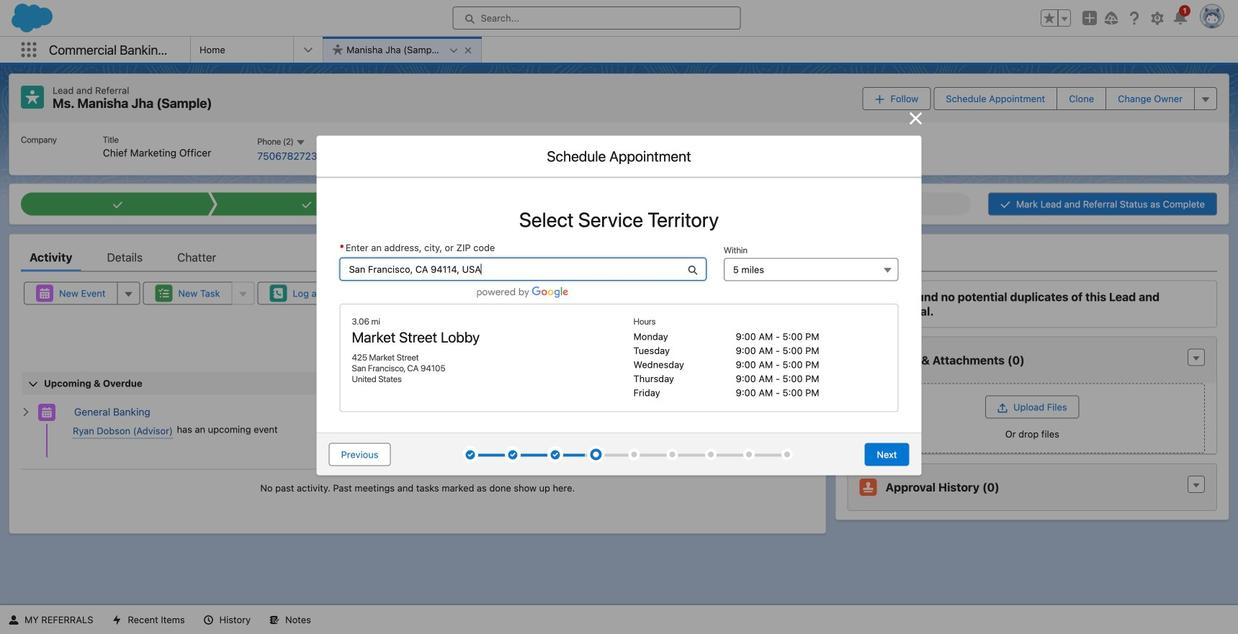 Task type: vqa. For each thing, say whether or not it's contained in the screenshot.
text default icon to the right
no



Task type: locate. For each thing, give the bounding box(es) containing it.
lead image
[[21, 86, 44, 109]]

1 horizontal spatial text default image
[[269, 615, 279, 626]]

Within button
[[724, 258, 898, 281]]

text default image
[[1192, 354, 1201, 363], [204, 615, 214, 626], [269, 615, 279, 626]]

actions for manisha jha (sample) | lead and referral image
[[447, 42, 461, 57]]

path options list box
[[21, 193, 971, 216]]

tabs tab list
[[21, 243, 814, 272]]

global navigation
[[190, 37, 323, 63]]

2 horizontal spatial text default image
[[1192, 354, 1201, 363]]

event image
[[38, 404, 55, 421]]

list item
[[462, 447, 478, 463], [505, 447, 521, 463], [548, 447, 563, 463], [590, 449, 602, 461], [628, 449, 640, 461], [667, 449, 678, 461], [705, 449, 716, 461], [743, 449, 755, 461], [781, 449, 793, 461]]

text default image inside notes & attachments element
[[1192, 354, 1201, 363]]

tab panel
[[847, 272, 1217, 511]]

None text field
[[340, 258, 706, 281]]

2 horizontal spatial text default image
[[1192, 482, 1201, 490]]

group
[[1041, 9, 1071, 27]]

text default image
[[1192, 482, 1201, 490], [9, 615, 19, 626], [112, 615, 122, 626]]

notes & attachments element
[[847, 337, 1217, 455]]



Task type: describe. For each thing, give the bounding box(es) containing it.
0 horizontal spatial text default image
[[204, 615, 214, 626]]

favorite this item image
[[1041, 9, 1058, 27]]

inverse image
[[907, 110, 924, 127]]

approval history element
[[847, 464, 1217, 511]]

text default image inside approval history 'element'
[[1192, 482, 1201, 490]]

1 horizontal spatial text default image
[[112, 615, 122, 626]]

0 horizontal spatial text default image
[[9, 615, 19, 626]]

progress bar progress bar
[[462, 454, 793, 457]]

progress bar image
[[462, 454, 585, 457]]



